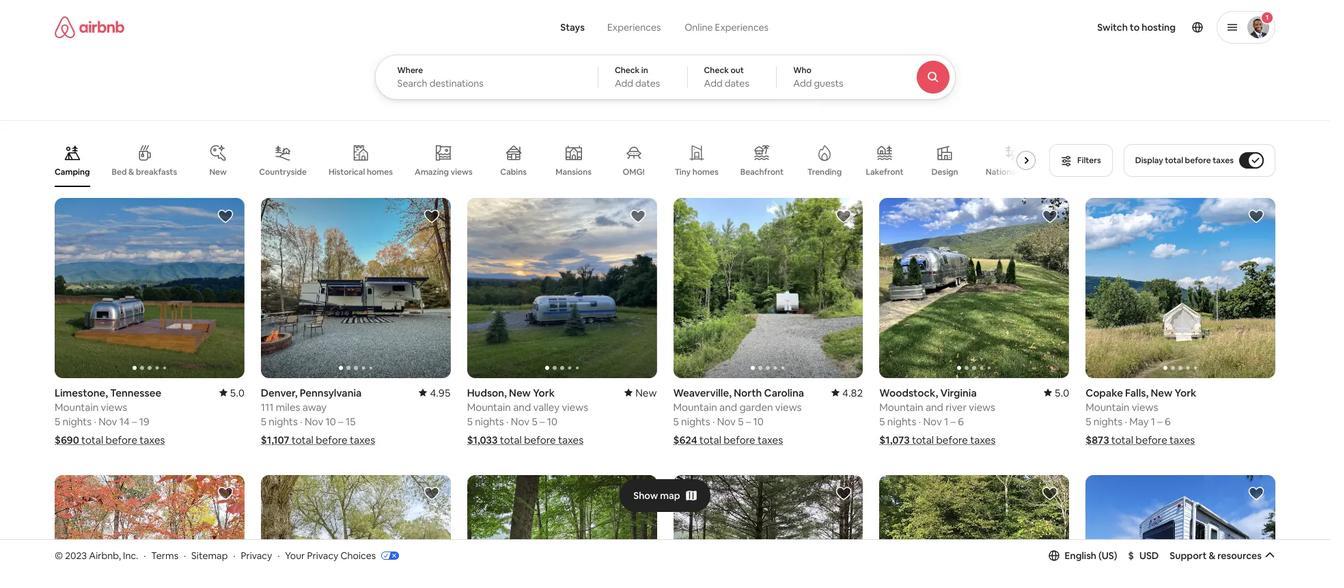 Task type: describe. For each thing, give the bounding box(es) containing it.
mountain inside copake falls, new york mountain views 5 nights · may 1 – 6 $873 total before taxes
[[1086, 401, 1130, 414]]

· inside woodstock, virginia mountain and river views 5 nights · nov 1 – 6 $1,073 total before taxes
[[919, 415, 921, 428]]

experiences button
[[596, 14, 673, 41]]

nov inside limestone, tennessee mountain views 5 nights · nov 14 – 19 $690 total before taxes
[[99, 415, 117, 428]]

19
[[139, 415, 149, 428]]

nights inside denver, pennsylvania 111 miles away 5 nights · nov 10 – 15 $1,107 total before taxes
[[269, 415, 298, 428]]

denver,
[[261, 387, 298, 400]]

stays tab panel
[[375, 55, 993, 100]]

who add guests
[[794, 65, 844, 90]]

add for check out add dates
[[704, 77, 723, 90]]

2 privacy from the left
[[307, 550, 339, 562]]

your privacy choices link
[[285, 550, 399, 563]]

$1,073
[[880, 434, 910, 447]]

tennessee
[[110, 387, 161, 400]]

bed & breakfasts
[[112, 167, 177, 178]]

new up add to wishlist: limestone, tennessee icon
[[209, 167, 227, 178]]

views inside hudson, new york mountain and valley views 5 nights · nov 5 – 10 $1,033 total before taxes
[[562, 401, 589, 414]]

and for new
[[513, 401, 531, 414]]

taxes inside limestone, tennessee mountain views 5 nights · nov 14 – 19 $690 total before taxes
[[140, 434, 165, 447]]

who
[[794, 65, 812, 76]]

before inside copake falls, new york mountain views 5 nights · may 1 – 6 $873 total before taxes
[[1136, 434, 1168, 447]]

hudson,
[[467, 387, 507, 400]]

stays button
[[550, 14, 596, 41]]

denver, pennsylvania 111 miles away 5 nights · nov 10 – 15 $1,107 total before taxes
[[261, 387, 375, 447]]

5 inside woodstock, virginia mountain and river views 5 nights · nov 1 – 6 $1,073 total before taxes
[[880, 415, 885, 428]]

new inside copake falls, new york mountain views 5 nights · may 1 – 6 $873 total before taxes
[[1151, 387, 1173, 400]]

new left weaverville,
[[636, 387, 657, 400]]

5 inside limestone, tennessee mountain views 5 nights · nov 14 – 19 $690 total before taxes
[[55, 415, 60, 428]]

support
[[1170, 550, 1207, 562]]

3 5 from the left
[[674, 415, 679, 428]]

new inside hudson, new york mountain and valley views 5 nights · nov 5 – 10 $1,033 total before taxes
[[509, 387, 531, 400]]

· left your
[[278, 550, 280, 562]]

add to wishlist: limestone, tennessee image
[[217, 208, 234, 225]]

mountain inside woodstock, virginia mountain and river views 5 nights · nov 1 – 6 $1,073 total before taxes
[[880, 401, 924, 414]]

6 5 from the left
[[467, 416, 473, 428]]

national parks
[[986, 167, 1042, 178]]

add to wishlist: hudson, new york image
[[630, 208, 646, 225]]

camping
[[55, 167, 90, 178]]

© 2023 airbnb, inc. ·
[[55, 550, 146, 562]]

15
[[346, 415, 356, 428]]

Where field
[[397, 77, 576, 90]]

· inside limestone, tennessee mountain views 5 nights · nov 14 – 19 $690 total before taxes
[[94, 415, 96, 428]]

tiny homes
[[675, 167, 719, 178]]

airbnb,
[[89, 550, 121, 562]]

copake
[[1086, 387, 1124, 400]]

total inside copake falls, new york mountain views 5 nights · may 1 – 6 $873 total before taxes
[[1112, 434, 1134, 447]]

virginia
[[941, 387, 977, 400]]

support & resources button
[[1170, 550, 1276, 562]]

· right inc.
[[144, 550, 146, 562]]

in
[[642, 65, 648, 76]]

guests
[[814, 77, 844, 90]]

homes for tiny homes
[[693, 167, 719, 178]]

total inside display total before taxes button
[[1166, 155, 1184, 166]]

4.82 out of 5 average rating image
[[832, 387, 863, 400]]

add to wishlist: cold spring, new york image
[[217, 486, 234, 502]]

& for bed
[[129, 167, 134, 178]]

online experiences
[[685, 21, 769, 33]]

– inside weaverville, north carolina mountain and garden views 5 nights · nov 5 – 10 $624 total before taxes
[[746, 415, 751, 428]]

taxes inside woodstock, virginia mountain and river views 5 nights · nov 1 – 6 $1,073 total before taxes
[[971, 434, 996, 447]]

10 for mountain and valley views
[[547, 416, 558, 428]]

switch to hosting link
[[1090, 13, 1184, 42]]

1 inside 'dropdown button'
[[1266, 13, 1269, 22]]

online
[[685, 21, 713, 33]]

· inside weaverville, north carolina mountain and garden views 5 nights · nov 5 – 10 $624 total before taxes
[[713, 415, 715, 428]]

1 button
[[1217, 11, 1276, 44]]

add inside who add guests
[[794, 77, 812, 90]]

map
[[660, 490, 681, 502]]

5 inside denver, pennsylvania 111 miles away 5 nights · nov 10 – 15 $1,107 total before taxes
[[261, 415, 267, 428]]

nights inside hudson, new york mountain and valley views 5 nights · nov 5 – 10 $1,033 total before taxes
[[475, 416, 504, 428]]

check for check out add dates
[[704, 65, 729, 76]]

nov inside woodstock, virginia mountain and river views 5 nights · nov 1 – 6 $1,073 total before taxes
[[924, 415, 942, 428]]

support & resources
[[1170, 550, 1262, 562]]

your privacy choices
[[285, 550, 376, 562]]

tiny
[[675, 167, 691, 178]]

check for check in add dates
[[615, 65, 640, 76]]

countryside
[[259, 167, 307, 178]]

add to wishlist: denver, pennsylvania image
[[424, 208, 440, 225]]

where
[[397, 65, 423, 76]]

(us)
[[1099, 550, 1118, 562]]

english
[[1065, 550, 1097, 562]]

what can we help you find? tab list
[[550, 14, 673, 41]]

new place to stay image
[[625, 387, 657, 400]]

add to wishlist: manteo, north carolina image
[[1249, 486, 1265, 502]]

show map button
[[620, 480, 711, 512]]

display
[[1136, 155, 1164, 166]]

4.82
[[843, 387, 863, 400]]

6 for may
[[1165, 416, 1171, 428]]

©
[[55, 550, 63, 562]]

total inside limestone, tennessee mountain views 5 nights · nov 14 – 19 $690 total before taxes
[[81, 434, 103, 447]]

6 for nov
[[958, 415, 964, 428]]

10 inside denver, pennsylvania 111 miles away 5 nights · nov 10 – 15 $1,107 total before taxes
[[326, 415, 336, 428]]

amazing
[[415, 167, 449, 178]]

check in add dates
[[615, 65, 660, 90]]

group containing historical homes
[[55, 134, 1042, 187]]

inc.
[[123, 550, 138, 562]]

– inside limestone, tennessee mountain views 5 nights · nov 14 – 19 $690 total before taxes
[[132, 415, 137, 428]]

pennsylvania
[[300, 387, 362, 400]]

sitemap link
[[191, 550, 228, 562]]

dates for check in add dates
[[636, 77, 660, 90]]

historical
[[329, 167, 365, 178]]

5 inside copake falls, new york mountain views 5 nights · may 1 – 6 $873 total before taxes
[[1086, 416, 1092, 428]]

dates for check out add dates
[[725, 77, 750, 90]]

beachfront
[[741, 167, 784, 178]]

homes for historical homes
[[367, 167, 393, 178]]

hudson, new york mountain and valley views 5 nights · nov 5 – 10 $1,033 total before taxes
[[467, 387, 589, 447]]

woodstock, virginia mountain and river views 5 nights · nov 1 – 6 $1,073 total before taxes
[[880, 387, 996, 447]]

terms · sitemap · privacy
[[151, 550, 272, 562]]

views inside weaverville, north carolina mountain and garden views 5 nights · nov 5 – 10 $624 total before taxes
[[776, 401, 802, 414]]

5.0 for limestone, tennessee mountain views 5 nights · nov 14 – 19 $690 total before taxes
[[230, 387, 245, 400]]

terms link
[[151, 550, 178, 562]]

views inside copake falls, new york mountain views 5 nights · may 1 – 6 $873 total before taxes
[[1132, 401, 1159, 414]]

weaverville, north carolina mountain and garden views 5 nights · nov 5 – 10 $624 total before taxes
[[674, 387, 805, 447]]

taxes inside button
[[1213, 155, 1234, 166]]

profile element
[[802, 0, 1276, 55]]

river
[[946, 401, 967, 414]]

design
[[932, 167, 959, 178]]

nights inside limestone, tennessee mountain views 5 nights · nov 14 – 19 $690 total before taxes
[[63, 415, 92, 428]]

5.0 out of 5 average rating image for woodstock, virginia mountain and river views 5 nights · nov 1 – 6 $1,073 total before taxes
[[1044, 387, 1070, 400]]

stays
[[561, 21, 585, 33]]

omg!
[[623, 167, 645, 178]]

$
[[1129, 550, 1134, 562]]

weaverville,
[[674, 387, 732, 400]]

to
[[1130, 21, 1140, 33]]

woodstock,
[[880, 387, 939, 400]]

before inside display total before taxes button
[[1186, 155, 1212, 166]]



Task type: vqa. For each thing, say whether or not it's contained in the screenshot.


Task type: locate. For each thing, give the bounding box(es) containing it.
mountain down limestone,
[[55, 401, 99, 414]]

1 – from the left
[[132, 415, 137, 428]]

privacy
[[241, 550, 272, 562], [307, 550, 339, 562]]

views down the carolina
[[776, 401, 802, 414]]

breakfasts
[[136, 167, 177, 178]]

amazing views
[[415, 167, 473, 178]]

views inside woodstock, virginia mountain and river views 5 nights · nov 1 – 6 $1,073 total before taxes
[[969, 401, 996, 414]]

4 nov from the left
[[924, 415, 942, 428]]

1 check from the left
[[615, 65, 640, 76]]

add to wishlist: woodstock, virginia image
[[1042, 208, 1059, 225]]

5 nights from the left
[[475, 416, 504, 428]]

miles
[[276, 401, 300, 414]]

your
[[285, 550, 305, 562]]

· down woodstock,
[[919, 415, 921, 428]]

dates down out
[[725, 77, 750, 90]]

5 down the 111
[[261, 415, 267, 428]]

privacy right your
[[307, 550, 339, 562]]

taxes inside denver, pennsylvania 111 miles away 5 nights · nov 10 – 15 $1,107 total before taxes
[[350, 434, 375, 447]]

group
[[55, 134, 1042, 187], [55, 198, 245, 379], [261, 198, 451, 379], [467, 198, 657, 379], [674, 198, 863, 379], [880, 198, 1070, 379], [1086, 198, 1276, 379], [55, 476, 245, 573], [261, 476, 451, 573], [467, 476, 657, 573], [674, 476, 863, 573], [880, 476, 1070, 573], [1086, 476, 1276, 573]]

2 5.0 out of 5 average rating image from the left
[[1044, 387, 1070, 400]]

total inside hudson, new york mountain and valley views 5 nights · nov 5 – 10 $1,033 total before taxes
[[500, 434, 522, 447]]

& right support
[[1209, 550, 1216, 562]]

2 york from the left
[[1175, 387, 1197, 400]]

– inside copake falls, new york mountain views 5 nights · may 1 – 6 $873 total before taxes
[[1158, 416, 1163, 428]]

1 5 from the left
[[55, 415, 60, 428]]

usd
[[1140, 550, 1159, 562]]

homes right historical
[[367, 167, 393, 178]]

york inside copake falls, new york mountain views 5 nights · may 1 – 6 $873 total before taxes
[[1175, 387, 1197, 400]]

& right bed
[[129, 167, 134, 178]]

1 6 from the left
[[958, 415, 964, 428]]

parks
[[1020, 167, 1042, 178]]

nights inside weaverville, north carolina mountain and garden views 5 nights · nov 5 – 10 $624 total before taxes
[[681, 415, 711, 428]]

valley
[[533, 401, 560, 414]]

1 for woodstock, virginia mountain and river views 5 nights · nov 1 – 6 $1,073 total before taxes
[[945, 415, 949, 428]]

english (us)
[[1065, 550, 1118, 562]]

1 horizontal spatial 5.0
[[1055, 387, 1070, 400]]

0 horizontal spatial experiences
[[608, 21, 661, 33]]

privacy left your
[[241, 550, 272, 562]]

before inside limestone, tennessee mountain views 5 nights · nov 14 – 19 $690 total before taxes
[[106, 434, 137, 447]]

1 5.0 out of 5 average rating image from the left
[[219, 387, 245, 400]]

1 and from the left
[[720, 401, 738, 414]]

views up 14
[[101, 401, 127, 414]]

0 horizontal spatial privacy
[[241, 550, 272, 562]]

mountain down weaverville,
[[674, 401, 718, 414]]

mansions
[[556, 167, 592, 178]]

mountain inside weaverville, north carolina mountain and garden views 5 nights · nov 5 – 10 $624 total before taxes
[[674, 401, 718, 414]]

5 up $1,073
[[880, 415, 885, 428]]

– inside woodstock, virginia mountain and river views 5 nights · nov 1 – 6 $1,073 total before taxes
[[951, 415, 956, 428]]

1 horizontal spatial 1
[[1152, 416, 1156, 428]]

nights up $624
[[681, 415, 711, 428]]

taxes inside copake falls, new york mountain views 5 nights · may 1 – 6 $873 total before taxes
[[1170, 434, 1196, 447]]

nights inside copake falls, new york mountain views 5 nights · may 1 – 6 $873 total before taxes
[[1094, 416, 1123, 428]]

limestone, tennessee mountain views 5 nights · nov 14 – 19 $690 total before taxes
[[55, 387, 165, 447]]

1 horizontal spatial experiences
[[715, 21, 769, 33]]

privacy link
[[241, 550, 272, 562]]

0 horizontal spatial dates
[[636, 77, 660, 90]]

before inside weaverville, north carolina mountain and garden views 5 nights · nov 5 – 10 $624 total before taxes
[[724, 434, 756, 447]]

2023
[[65, 550, 87, 562]]

and for 4.82
[[720, 401, 738, 414]]

4 – from the left
[[951, 415, 956, 428]]

before inside woodstock, virginia mountain and river views 5 nights · nov 1 – 6 $1,073 total before taxes
[[937, 434, 968, 447]]

before down 'river'
[[937, 434, 968, 447]]

1 nov from the left
[[99, 415, 117, 428]]

away
[[303, 401, 327, 414]]

garden
[[740, 401, 773, 414]]

5.0 out of 5 average rating image left denver, at the left of the page
[[219, 387, 245, 400]]

and inside woodstock, virginia mountain and river views 5 nights · nov 1 – 6 $1,073 total before taxes
[[926, 401, 944, 414]]

views
[[451, 167, 473, 178], [101, 401, 127, 414], [776, 401, 802, 414], [969, 401, 996, 414], [562, 401, 589, 414], [1132, 401, 1159, 414]]

hosting
[[1142, 21, 1176, 33]]

2 nights from the left
[[269, 415, 298, 428]]

5 down garden
[[738, 415, 744, 428]]

choices
[[341, 550, 376, 562]]

1 10 from the left
[[326, 415, 336, 428]]

1 york from the left
[[533, 387, 555, 400]]

switch
[[1098, 21, 1128, 33]]

0 horizontal spatial 1
[[945, 415, 949, 428]]

1 inside woodstock, virginia mountain and river views 5 nights · nov 1 – 6 $1,073 total before taxes
[[945, 415, 949, 428]]

· inside copake falls, new york mountain views 5 nights · may 1 – 6 $873 total before taxes
[[1125, 416, 1128, 428]]

5.0 left denver, at the left of the page
[[230, 387, 245, 400]]

1 for copake falls, new york mountain views 5 nights · may 1 – 6 $873 total before taxes
[[1152, 416, 1156, 428]]

york up valley
[[533, 387, 555, 400]]

111
[[261, 401, 274, 414]]

before inside hudson, new york mountain and valley views 5 nights · nov 5 – 10 $1,033 total before taxes
[[524, 434, 556, 447]]

mountain inside limestone, tennessee mountain views 5 nights · nov 14 – 19 $690 total before taxes
[[55, 401, 99, 414]]

taxes
[[1213, 155, 1234, 166], [140, 434, 165, 447], [350, 434, 375, 447], [758, 434, 783, 447], [971, 434, 996, 447], [558, 434, 584, 447], [1170, 434, 1196, 447]]

2 mountain from the left
[[674, 401, 718, 414]]

2 horizontal spatial 1
[[1266, 13, 1269, 22]]

1 privacy from the left
[[241, 550, 272, 562]]

nov inside weaverville, north carolina mountain and garden views 5 nights · nov 5 – 10 $624 total before taxes
[[717, 415, 736, 428]]

10 left 15
[[326, 415, 336, 428]]

5.0 left copake
[[1055, 387, 1070, 400]]

· left may
[[1125, 416, 1128, 428]]

add for check in add dates
[[615, 77, 634, 90]]

english (us) button
[[1049, 550, 1118, 562]]

0 horizontal spatial homes
[[367, 167, 393, 178]]

– inside hudson, new york mountain and valley views 5 nights · nov 5 – 10 $1,033 total before taxes
[[540, 416, 545, 428]]

dates inside check in add dates
[[636, 77, 660, 90]]

0 vertical spatial &
[[129, 167, 134, 178]]

5.0 out of 5 average rating image left copake
[[1044, 387, 1070, 400]]

· inside hudson, new york mountain and valley views 5 nights · nov 5 – 10 $1,033 total before taxes
[[506, 416, 509, 428]]

new right falls,
[[1151, 387, 1173, 400]]

2 and from the left
[[926, 401, 944, 414]]

nights up "$1,033"
[[475, 416, 504, 428]]

4 mountain from the left
[[467, 401, 511, 414]]

– inside denver, pennsylvania 111 miles away 5 nights · nov 10 – 15 $1,107 total before taxes
[[338, 415, 344, 428]]

york right falls,
[[1175, 387, 1197, 400]]

taxes inside weaverville, north carolina mountain and garden views 5 nights · nov 5 – 10 $624 total before taxes
[[758, 434, 783, 447]]

6 – from the left
[[1158, 416, 1163, 428]]

north
[[734, 387, 762, 400]]

sitemap
[[191, 550, 228, 562]]

trending
[[808, 167, 842, 178]]

2 horizontal spatial and
[[926, 401, 944, 414]]

filters button
[[1050, 144, 1113, 177]]

0 horizontal spatial 5.0 out of 5 average rating image
[[219, 387, 245, 400]]

& for support
[[1209, 550, 1216, 562]]

total right "$1,033"
[[500, 434, 522, 447]]

nights inside woodstock, virginia mountain and river views 5 nights · nov 1 – 6 $1,073 total before taxes
[[888, 415, 917, 428]]

0 horizontal spatial check
[[615, 65, 640, 76]]

14
[[119, 415, 130, 428]]

2 check from the left
[[704, 65, 729, 76]]

check left out
[[704, 65, 729, 76]]

0 horizontal spatial 5.0
[[230, 387, 245, 400]]

1 horizontal spatial homes
[[693, 167, 719, 178]]

views inside limestone, tennessee mountain views 5 nights · nov 14 – 19 $690 total before taxes
[[101, 401, 127, 414]]

– down valley
[[540, 416, 545, 428]]

· down weaverville,
[[713, 415, 715, 428]]

10
[[326, 415, 336, 428], [754, 415, 764, 428], [547, 416, 558, 428]]

none search field containing stays
[[375, 0, 993, 100]]

2 dates from the left
[[725, 77, 750, 90]]

add to wishlist: pond eddy, new york image
[[630, 486, 646, 502]]

experiences up in
[[608, 21, 661, 33]]

and inside hudson, new york mountain and valley views 5 nights · nov 5 – 10 $1,033 total before taxes
[[513, 401, 531, 414]]

– right 14
[[132, 415, 137, 428]]

views right amazing
[[451, 167, 473, 178]]

6 nights from the left
[[1094, 416, 1123, 428]]

5 up $690
[[55, 415, 60, 428]]

limestone,
[[55, 387, 108, 400]]

6 inside copake falls, new york mountain views 5 nights · may 1 – 6 $873 total before taxes
[[1165, 416, 1171, 428]]

4.95 out of 5 average rating image
[[419, 387, 451, 400]]

total inside weaverville, north carolina mountain and garden views 5 nights · nov 5 – 10 $624 total before taxes
[[700, 434, 722, 447]]

2 add from the left
[[704, 77, 723, 90]]

3 add from the left
[[794, 77, 812, 90]]

8 5 from the left
[[1086, 416, 1092, 428]]

– down 'river'
[[951, 415, 956, 428]]

1 inside copake falls, new york mountain views 5 nights · may 1 – 6 $873 total before taxes
[[1152, 416, 1156, 428]]

1 horizontal spatial york
[[1175, 387, 1197, 400]]

before inside denver, pennsylvania 111 miles away 5 nights · nov 10 – 15 $1,107 total before taxes
[[316, 434, 348, 447]]

before down may
[[1136, 434, 1168, 447]]

before right display
[[1186, 155, 1212, 166]]

1 horizontal spatial add
[[704, 77, 723, 90]]

check inside check in add dates
[[615, 65, 640, 76]]

total right $624
[[700, 434, 722, 447]]

10 down garden
[[754, 415, 764, 428]]

1 add from the left
[[615, 77, 634, 90]]

10 for mountain and garden views
[[754, 415, 764, 428]]

nov
[[99, 415, 117, 428], [305, 415, 323, 428], [717, 415, 736, 428], [924, 415, 942, 428], [511, 416, 530, 428]]

views up may
[[1132, 401, 1159, 414]]

total inside denver, pennsylvania 111 miles away 5 nights · nov 10 – 15 $1,107 total before taxes
[[292, 434, 314, 447]]

add down experiences button
[[615, 77, 634, 90]]

nights down the miles
[[269, 415, 298, 428]]

mountain down woodstock,
[[880, 401, 924, 414]]

5 – from the left
[[540, 416, 545, 428]]

and inside weaverville, north carolina mountain and garden views 5 nights · nov 5 – 10 $624 total before taxes
[[720, 401, 738, 414]]

4 nights from the left
[[888, 415, 917, 428]]

terms
[[151, 550, 178, 562]]

nights up $873 on the right bottom
[[1094, 416, 1123, 428]]

· right terms
[[184, 550, 186, 562]]

5 mountain from the left
[[1086, 401, 1130, 414]]

3 mountain from the left
[[880, 401, 924, 414]]

3 10 from the left
[[547, 416, 558, 428]]

0 horizontal spatial 10
[[326, 415, 336, 428]]

10 inside weaverville, north carolina mountain and garden views 5 nights · nov 5 – 10 $624 total before taxes
[[754, 415, 764, 428]]

5 up $624
[[674, 415, 679, 428]]

–
[[132, 415, 137, 428], [338, 415, 344, 428], [746, 415, 751, 428], [951, 415, 956, 428], [540, 416, 545, 428], [1158, 416, 1163, 428]]

2 10 from the left
[[754, 415, 764, 428]]

5 5 from the left
[[880, 415, 885, 428]]

add inside check in add dates
[[615, 77, 634, 90]]

historical homes
[[329, 167, 393, 178]]

10 down valley
[[547, 416, 558, 428]]

show
[[634, 490, 658, 502]]

$1,033
[[467, 434, 498, 447]]

1 experiences from the left
[[608, 21, 661, 33]]

·
[[94, 415, 96, 428], [300, 415, 303, 428], [713, 415, 715, 428], [919, 415, 921, 428], [506, 416, 509, 428], [1125, 416, 1128, 428], [144, 550, 146, 562], [184, 550, 186, 562], [233, 550, 235, 562], [278, 550, 280, 562]]

total right $1,107
[[292, 434, 314, 447]]

copake falls, new york mountain views 5 nights · may 1 – 6 $873 total before taxes
[[1086, 387, 1197, 447]]

display total before taxes button
[[1124, 144, 1276, 177]]

1 mountain from the left
[[55, 401, 99, 414]]

10 inside hudson, new york mountain and valley views 5 nights · nov 5 – 10 $1,033 total before taxes
[[547, 416, 558, 428]]

may
[[1130, 416, 1149, 428]]

york
[[533, 387, 555, 400], [1175, 387, 1197, 400]]

out
[[731, 65, 744, 76]]

5 down valley
[[532, 416, 538, 428]]

before down valley
[[524, 434, 556, 447]]

mountain inside hudson, new york mountain and valley views 5 nights · nov 5 – 10 $1,033 total before taxes
[[467, 401, 511, 414]]

add to wishlist: west shokan, new york image
[[836, 486, 853, 502]]

bed
[[112, 167, 127, 178]]

new right hudson,
[[509, 387, 531, 400]]

– down garden
[[746, 415, 751, 428]]

5.0 for woodstock, virginia mountain and river views 5 nights · nov 1 – 6 $1,073 total before taxes
[[1055, 387, 1070, 400]]

1 horizontal spatial dates
[[725, 77, 750, 90]]

check left in
[[615, 65, 640, 76]]

2 5 from the left
[[261, 415, 267, 428]]

dates
[[636, 77, 660, 90], [725, 77, 750, 90]]

add to wishlist: copake falls, new york image
[[1249, 208, 1265, 225]]

2 nov from the left
[[305, 415, 323, 428]]

2 experiences from the left
[[715, 21, 769, 33]]

dates inside "check out add dates"
[[725, 77, 750, 90]]

1 5.0 from the left
[[230, 387, 245, 400]]

0 horizontal spatial add
[[615, 77, 634, 90]]

total right display
[[1166, 155, 1184, 166]]

experiences inside button
[[608, 21, 661, 33]]

· inside denver, pennsylvania 111 miles away 5 nights · nov 10 – 15 $1,107 total before taxes
[[300, 415, 303, 428]]

$ usd
[[1129, 550, 1159, 562]]

falls,
[[1126, 387, 1149, 400]]

7 5 from the left
[[532, 416, 538, 428]]

mountain down hudson,
[[467, 401, 511, 414]]

2 6 from the left
[[1165, 416, 1171, 428]]

add down online experiences
[[704, 77, 723, 90]]

· left privacy link
[[233, 550, 235, 562]]

0 horizontal spatial 6
[[958, 415, 964, 428]]

taxes inside hudson, new york mountain and valley views 5 nights · nov 5 – 10 $1,033 total before taxes
[[558, 434, 584, 447]]

online experiences link
[[673, 14, 781, 41]]

nights up $690
[[63, 415, 92, 428]]

dates down in
[[636, 77, 660, 90]]

2 5.0 from the left
[[1055, 387, 1070, 400]]

filters
[[1078, 155, 1102, 166]]

5 up "$1,033"
[[467, 416, 473, 428]]

· down hudson,
[[506, 416, 509, 428]]

add to wishlist: marion, north carolina image
[[1042, 486, 1059, 502]]

york inside hudson, new york mountain and valley views 5 nights · nov 5 – 10 $1,033 total before taxes
[[533, 387, 555, 400]]

3 nov from the left
[[717, 415, 736, 428]]

0 horizontal spatial and
[[513, 401, 531, 414]]

1 nights from the left
[[63, 415, 92, 428]]

$690
[[55, 434, 79, 447]]

check out add dates
[[704, 65, 750, 90]]

total right $1,073
[[912, 434, 934, 447]]

1
[[1266, 13, 1269, 22], [945, 415, 949, 428], [1152, 416, 1156, 428]]

$624
[[674, 434, 698, 447]]

6 inside woodstock, virginia mountain and river views 5 nights · nov 1 – 6 $1,073 total before taxes
[[958, 415, 964, 428]]

before down garden
[[724, 434, 756, 447]]

lakefront
[[866, 167, 904, 178]]

views right valley
[[562, 401, 589, 414]]

1 horizontal spatial 5.0 out of 5 average rating image
[[1044, 387, 1070, 400]]

– right may
[[1158, 416, 1163, 428]]

add
[[615, 77, 634, 90], [704, 77, 723, 90], [794, 77, 812, 90]]

and left valley
[[513, 401, 531, 414]]

before down 15
[[316, 434, 348, 447]]

total down may
[[1112, 434, 1134, 447]]

– left 15
[[338, 415, 344, 428]]

5 up $873 on the right bottom
[[1086, 416, 1092, 428]]

mountain down copake
[[1086, 401, 1130, 414]]

5.0 out of 5 average rating image
[[219, 387, 245, 400], [1044, 387, 1070, 400]]

1 horizontal spatial privacy
[[307, 550, 339, 562]]

check inside "check out add dates"
[[704, 65, 729, 76]]

1 horizontal spatial 6
[[1165, 416, 1171, 428]]

and down north
[[720, 401, 738, 414]]

5.0 out of 5 average rating image for limestone, tennessee mountain views 5 nights · nov 14 – 19 $690 total before taxes
[[219, 387, 245, 400]]

experiences right online
[[715, 21, 769, 33]]

5
[[55, 415, 60, 428], [261, 415, 267, 428], [674, 415, 679, 428], [738, 415, 744, 428], [880, 415, 885, 428], [467, 416, 473, 428], [532, 416, 538, 428], [1086, 416, 1092, 428]]

nov inside denver, pennsylvania 111 miles away 5 nights · nov 10 – 15 $1,107 total before taxes
[[305, 415, 323, 428]]

1 dates from the left
[[636, 77, 660, 90]]

6 down 'river'
[[958, 415, 964, 428]]

$1,107
[[261, 434, 289, 447]]

6 right may
[[1165, 416, 1171, 428]]

5 nov from the left
[[511, 416, 530, 428]]

3 – from the left
[[746, 415, 751, 428]]

total right $690
[[81, 434, 103, 447]]

switch to hosting
[[1098, 21, 1176, 33]]

total inside woodstock, virginia mountain and river views 5 nights · nov 1 – 6 $1,073 total before taxes
[[912, 434, 934, 447]]

carolina
[[765, 387, 805, 400]]

1 horizontal spatial check
[[704, 65, 729, 76]]

check
[[615, 65, 640, 76], [704, 65, 729, 76]]

2 horizontal spatial 10
[[754, 415, 764, 428]]

before down 14
[[106, 434, 137, 447]]

add to wishlist: hinsdale, new york image
[[424, 486, 440, 502]]

resources
[[1218, 550, 1262, 562]]

3 and from the left
[[513, 401, 531, 414]]

add to wishlist: weaverville, north carolina image
[[836, 208, 853, 225]]

views right 'river'
[[969, 401, 996, 414]]

3 nights from the left
[[681, 415, 711, 428]]

add inside "check out add dates"
[[704, 77, 723, 90]]

homes
[[367, 167, 393, 178], [693, 167, 719, 178]]

add down who
[[794, 77, 812, 90]]

1 horizontal spatial &
[[1209, 550, 1216, 562]]

before
[[1186, 155, 1212, 166], [106, 434, 137, 447], [316, 434, 348, 447], [724, 434, 756, 447], [937, 434, 968, 447], [524, 434, 556, 447], [1136, 434, 1168, 447]]

display total before taxes
[[1136, 155, 1234, 166]]

homes right tiny
[[693, 167, 719, 178]]

2 horizontal spatial add
[[794, 77, 812, 90]]

0 horizontal spatial york
[[533, 387, 555, 400]]

4 5 from the left
[[738, 415, 744, 428]]

and left 'river'
[[926, 401, 944, 414]]

nights up $1,073
[[888, 415, 917, 428]]

1 vertical spatial &
[[1209, 550, 1216, 562]]

0 horizontal spatial &
[[129, 167, 134, 178]]

1 horizontal spatial 10
[[547, 416, 558, 428]]

· left 14
[[94, 415, 96, 428]]

None search field
[[375, 0, 993, 100]]

· down the miles
[[300, 415, 303, 428]]

2 – from the left
[[338, 415, 344, 428]]

1 horizontal spatial and
[[720, 401, 738, 414]]

nov inside hudson, new york mountain and valley views 5 nights · nov 5 – 10 $1,033 total before taxes
[[511, 416, 530, 428]]



